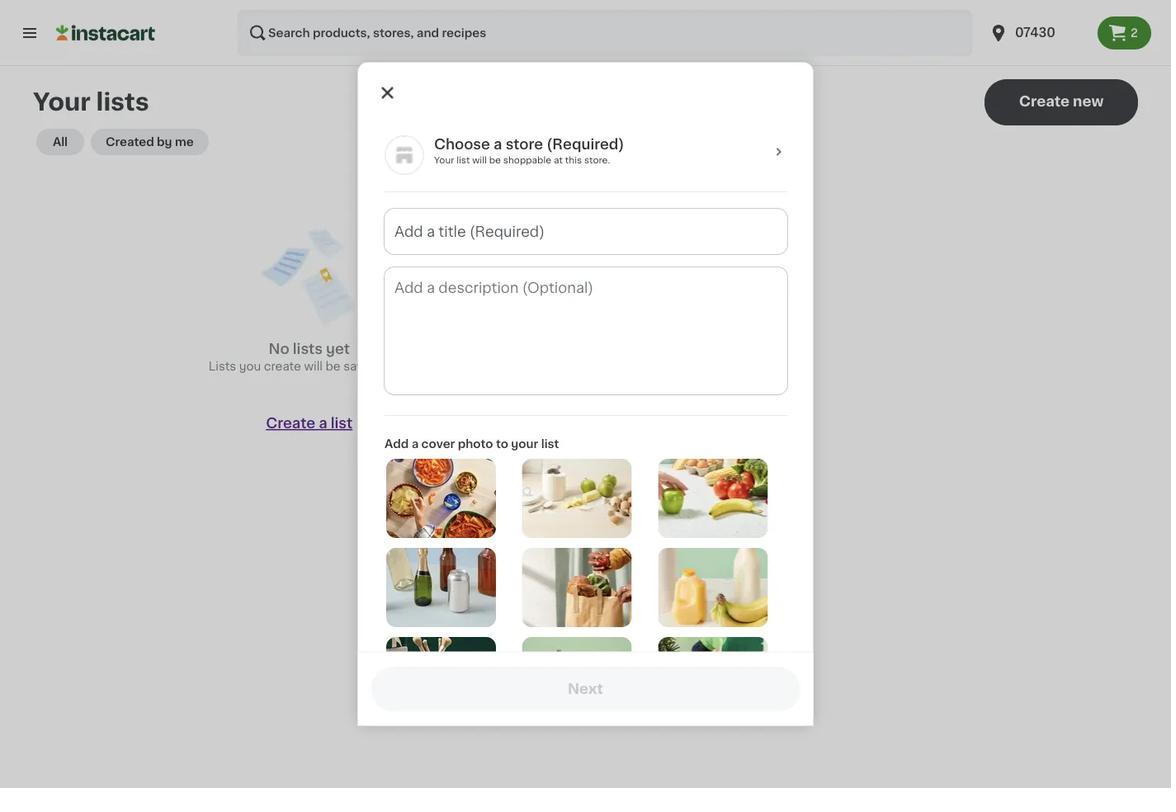 Task type: vqa. For each thing, say whether or not it's contained in the screenshot.
a blue can, a silver can, an empty bottle, an empty champagne bottle, and two brown glass bottles. image
yes



Task type: locate. For each thing, give the bounding box(es) containing it.
no lists yet lists you create will be saved here.
[[209, 342, 410, 372]]

a
[[493, 137, 502, 151], [319, 417, 327, 431], [411, 438, 418, 450]]

will
[[472, 155, 487, 164], [304, 361, 323, 372]]

2 horizontal spatial a
[[493, 137, 502, 151]]

0 vertical spatial lists
[[96, 90, 149, 114]]

0 horizontal spatial create
[[266, 417, 315, 431]]

1 vertical spatial a
[[319, 417, 327, 431]]

a left store
[[493, 137, 502, 151]]

0 vertical spatial create
[[1019, 95, 1070, 109]]

a down the no lists yet lists you create will be saved here.
[[319, 417, 327, 431]]

1 horizontal spatial be
[[489, 155, 501, 164]]

0 vertical spatial a
[[493, 137, 502, 151]]

yet
[[326, 342, 350, 356]]

photo
[[458, 438, 493, 450]]

1 horizontal spatial lists
[[293, 342, 323, 356]]

will down 'choose'
[[472, 155, 487, 164]]

your lists
[[33, 90, 149, 114]]

list
[[456, 155, 470, 164], [331, 417, 353, 431], [541, 438, 559, 450]]

be left shoppable on the top left of the page
[[489, 155, 501, 164]]

store
[[505, 137, 543, 151]]

create a list link
[[266, 417, 353, 431]]

0 horizontal spatial list
[[331, 417, 353, 431]]

create new
[[1019, 95, 1104, 109]]

list down saved
[[331, 417, 353, 431]]

lists inside the no lists yet lists you create will be saved here.
[[293, 342, 323, 356]]

your
[[511, 438, 538, 450]]

Add a title (Required) text field
[[384, 208, 787, 254]]

(required)
[[546, 137, 624, 151]]

lists up the created
[[96, 90, 149, 114]]

0 horizontal spatial lists
[[96, 90, 149, 114]]

0 horizontal spatial your
[[33, 90, 91, 114]]

be inside the no lists yet lists you create will be saved here.
[[326, 361, 341, 372]]

at
[[554, 155, 563, 164]]

will right create
[[304, 361, 323, 372]]

create
[[1019, 95, 1070, 109], [266, 417, 315, 431]]

no
[[269, 342, 290, 356]]

list right your
[[541, 438, 559, 450]]

2 horizontal spatial list
[[541, 438, 559, 450]]

0 vertical spatial list
[[456, 155, 470, 164]]

lists for your
[[96, 90, 149, 114]]

saved
[[344, 361, 378, 372]]

choose a store (required) your list will be shoppable at this store.
[[434, 137, 624, 164]]

2
[[1131, 27, 1139, 39]]

1 vertical spatial will
[[304, 361, 323, 372]]

0 vertical spatial your
[[33, 90, 91, 114]]

be inside choose a store (required) your list will be shoppable at this store.
[[489, 155, 501, 164]]

be
[[489, 155, 501, 164], [326, 361, 341, 372]]

will inside choose a store (required) your list will be shoppable at this store.
[[472, 155, 487, 164]]

a right add
[[411, 438, 418, 450]]

0 horizontal spatial a
[[319, 417, 327, 431]]

me
[[175, 136, 194, 148]]

a jar of flour, a stick of sliced butter, 3 granny smith apples, a carton of 7 eggs. image
[[522, 459, 632, 538]]

cover
[[421, 438, 455, 450]]

your
[[33, 90, 91, 114], [434, 155, 454, 164]]

a person touching an apple, a banana, a bunch of tomatoes, and an assortment of other vegetables on a counter. image
[[658, 459, 768, 538]]

your up all
[[33, 90, 91, 114]]

1 vertical spatial your
[[434, 155, 454, 164]]

1 horizontal spatial list
[[456, 155, 470, 164]]

1 horizontal spatial create
[[1019, 95, 1070, 109]]

1 vertical spatial be
[[326, 361, 341, 372]]

None text field
[[384, 267, 787, 394]]

lists
[[96, 90, 149, 114], [293, 342, 323, 356]]

a tabletop of makeup, skincare, and beauty products. image
[[386, 637, 496, 716]]

list down 'choose'
[[456, 155, 470, 164]]

will inside the no lists yet lists you create will be saved here.
[[304, 361, 323, 372]]

choose
[[434, 137, 490, 151]]

1 vertical spatial lists
[[293, 342, 323, 356]]

create down create
[[266, 417, 315, 431]]

1 horizontal spatial your
[[434, 155, 454, 164]]

lists right the 'no'
[[293, 342, 323, 356]]

2 vertical spatial list
[[541, 438, 559, 450]]

create left new
[[1019, 95, 1070, 109]]

an shopper setting a bag of groceries down at someone's door. image
[[658, 637, 768, 716]]

your down 'choose'
[[434, 155, 454, 164]]

0 horizontal spatial will
[[304, 361, 323, 372]]

0 vertical spatial be
[[489, 155, 501, 164]]

1 horizontal spatial a
[[411, 438, 418, 450]]

2 vertical spatial a
[[411, 438, 418, 450]]

1 horizontal spatial will
[[472, 155, 487, 164]]

0 vertical spatial will
[[472, 155, 487, 164]]

create inside button
[[1019, 95, 1070, 109]]

0 horizontal spatial be
[[326, 361, 341, 372]]

a inside choose a store (required) your list will be shoppable at this store.
[[493, 137, 502, 151]]

new
[[1073, 95, 1104, 109]]

be down yet
[[326, 361, 341, 372]]

1 vertical spatial create
[[266, 417, 315, 431]]



Task type: describe. For each thing, give the bounding box(es) containing it.
this
[[565, 155, 582, 164]]

lists for no
[[293, 342, 323, 356]]

here.
[[381, 361, 410, 372]]

a blue can, a silver can, an empty bottle, an empty champagne bottle, and two brown glass bottles. image
[[386, 548, 496, 627]]

created by me button
[[91, 129, 209, 155]]

a table with people sitting around it with a bowl of potato chips, doritos, and cheetos. image
[[386, 459, 496, 538]]

a roll of paper towels, a gallon of orange juice, a small bottle of milk, a bunch of bananas. image
[[658, 548, 768, 627]]

create a list
[[266, 417, 353, 431]]

your inside choose a store (required) your list will be shoppable at this store.
[[434, 155, 454, 164]]

all
[[53, 136, 68, 148]]

2 button
[[1098, 17, 1152, 50]]

be for lists
[[326, 361, 341, 372]]

created
[[106, 136, 154, 148]]

1 vertical spatial list
[[331, 417, 353, 431]]

create for create a list
[[266, 417, 315, 431]]

create new button
[[985, 79, 1139, 125]]

all button
[[36, 129, 84, 155]]

cotton pads, ointment, cream, and bottle of liquid. image
[[522, 637, 632, 716]]

add
[[384, 438, 408, 450]]

a person holding a tomato and a grocery bag with a baguette and vegetables. image
[[522, 548, 632, 627]]

create for create new
[[1019, 95, 1070, 109]]

list inside choose a store (required) your list will be shoppable at this store.
[[456, 155, 470, 164]]

instacart logo image
[[56, 23, 155, 43]]

will for lists
[[304, 361, 323, 372]]

to
[[496, 438, 508, 450]]

be for a
[[489, 155, 501, 164]]

store.
[[584, 155, 610, 164]]

lists
[[209, 361, 236, 372]]

a for create
[[319, 417, 327, 431]]

create
[[264, 361, 301, 372]]

shoppable
[[503, 155, 551, 164]]

none text field inside list_add_items dialog
[[384, 267, 787, 394]]

add a cover photo to your list
[[384, 438, 559, 450]]

list_add_items dialog
[[358, 62, 814, 788]]

a for choose
[[493, 137, 502, 151]]

by
[[157, 136, 172, 148]]

a for add
[[411, 438, 418, 450]]

will for a
[[472, 155, 487, 164]]

you
[[239, 361, 261, 372]]

created by me
[[106, 136, 194, 148]]

https://www.instacart.com/image server/{width=}x{height=}/www.instacart.com/assets/inspiration/lists/retailer_icon_placeholder 63a3e2b01979f35da0e1870724fce461e1878cf4a1109d8d5e383d3ce715635c.png image
[[384, 135, 424, 175]]



